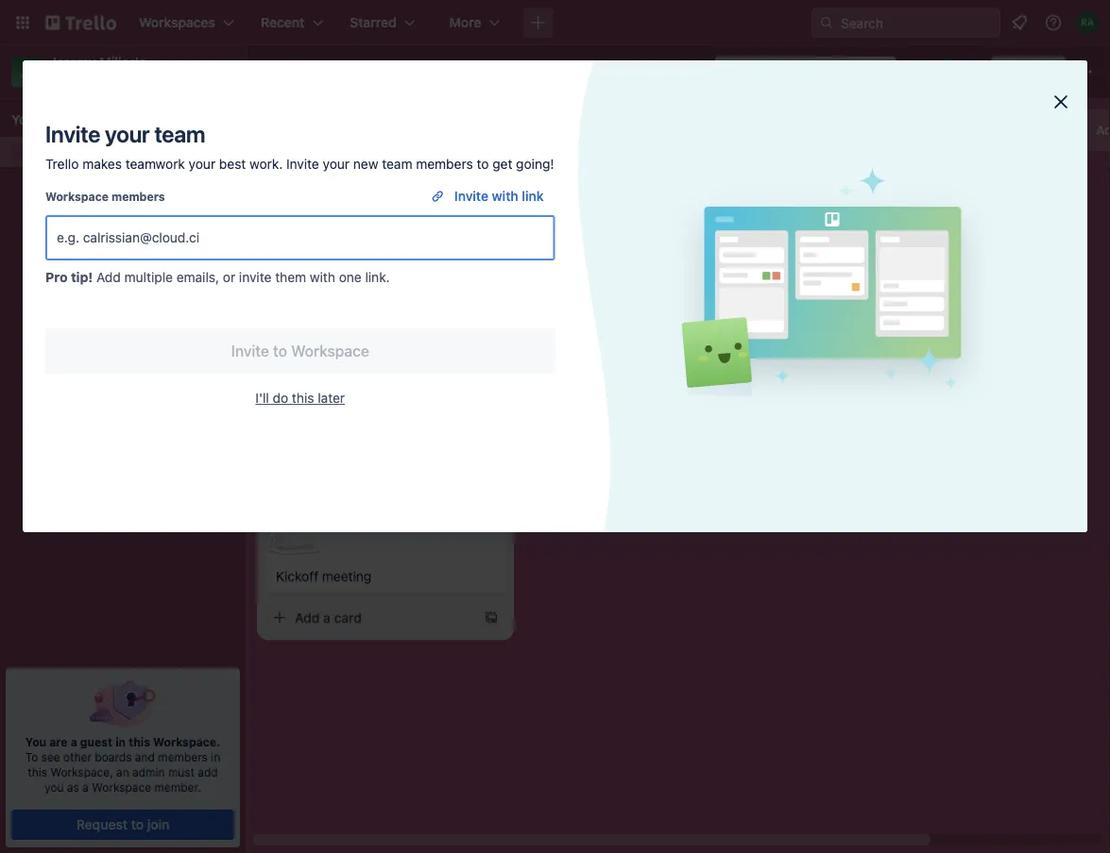 Task type: vqa. For each thing, say whether or not it's contained in the screenshot.
sm icon
no



Task type: locate. For each thing, give the bounding box(es) containing it.
1 horizontal spatial imagination
[[335, 61, 431, 82]]

imagination inside the beyond imagination link
[[91, 144, 162, 160]]

add a card button down 0 cards match filters
[[801, 183, 1013, 213]]

0 horizontal spatial your
[[105, 121, 150, 147]]

1 horizontal spatial boards
[[95, 751, 132, 764]]

2 vertical spatial add a card button
[[265, 603, 476, 633]]

workspace,
[[50, 766, 113, 779]]

a down thinking
[[591, 243, 599, 259]]

members up must
[[158, 751, 208, 764]]

workspace up the later
[[291, 342, 369, 360]]

card for add a card button for the leftmost create from template… icon
[[334, 610, 362, 626]]

multiple
[[124, 270, 173, 285]]

to for invite to workspace
[[273, 342, 287, 360]]

pro tip! add multiple emails, or invite them with one link.
[[45, 270, 390, 285]]

0 vertical spatial add a card button
[[801, 183, 1013, 213]]

0 vertical spatial create from template… image
[[752, 244, 767, 259]]

filters
[[367, 149, 401, 164], [640, 149, 675, 164], [903, 149, 938, 164]]

1 cards from the left
[[288, 149, 321, 164]]

add a card button down 'thinking' link
[[533, 236, 744, 266]]

0 vertical spatial imagination
[[335, 61, 431, 82]]

join
[[147, 818, 169, 833]]

1 horizontal spatial match
[[862, 149, 900, 164]]

filters down beyond imagination text field
[[367, 149, 401, 164]]

link.
[[365, 270, 390, 285]]

add a card down thinking
[[563, 243, 630, 259]]

0 horizontal spatial add a card button
[[265, 603, 476, 633]]

clear
[[838, 64, 871, 79]]

a down 0 cards match filters
[[860, 190, 867, 206]]

your
[[105, 121, 150, 147], [189, 156, 216, 172], [323, 156, 350, 172]]

2 vertical spatial add a card
[[295, 610, 362, 626]]

i'll do this later
[[255, 391, 345, 406]]

j
[[21, 60, 32, 83]]

filters for 3 cards match filters
[[367, 149, 401, 164]]

miller's
[[100, 54, 146, 70]]

1 vertical spatial beyond
[[42, 144, 87, 160]]

0 horizontal spatial to
[[131, 818, 144, 833]]

0 horizontal spatial beyond imagination
[[42, 144, 162, 160]]

3 filters from the left
[[903, 149, 938, 164]]

1 horizontal spatial with
[[492, 188, 518, 204]]

team right new
[[382, 156, 412, 172]]

match right 3
[[325, 149, 363, 164]]

match right 0 at the right of the page
[[862, 149, 900, 164]]

2 horizontal spatial add a card
[[831, 190, 898, 206]]

add a card button
[[801, 183, 1013, 213], [533, 236, 744, 266], [265, 603, 476, 633]]

search image
[[819, 15, 834, 30]]

with left link
[[492, 188, 518, 204]]

1
[[544, 149, 550, 164]]

workspace.
[[153, 736, 220, 749]]

1 horizontal spatial filters
[[640, 149, 675, 164]]

1 horizontal spatial beyond imagination
[[270, 61, 431, 82]]

jeremy miller's workspace
[[49, 54, 150, 89]]

1 match from the left
[[325, 149, 363, 164]]

0 horizontal spatial beyond
[[42, 144, 87, 160]]

invite
[[45, 121, 100, 147], [286, 156, 319, 172], [454, 188, 488, 204], [231, 342, 269, 360]]

2 vertical spatial this
[[28, 766, 47, 779]]

1 vertical spatial with
[[310, 270, 335, 285]]

your up makes
[[105, 121, 150, 147]]

beyond imagination
[[270, 61, 431, 82], [42, 144, 162, 160]]

in right the 'guest'
[[115, 736, 126, 749]]

members down teamwork
[[111, 190, 165, 203]]

this
[[292, 391, 314, 406], [129, 736, 150, 749], [28, 766, 47, 779]]

0 vertical spatial with
[[492, 188, 518, 204]]

thinking link
[[544, 193, 763, 212]]

2 vertical spatial to
[[131, 818, 144, 833]]

create from template… image
[[752, 244, 767, 259], [484, 611, 499, 626]]

to up do
[[273, 342, 287, 360]]

4
[[811, 64, 819, 79]]

2 filters from the left
[[640, 149, 675, 164]]

star or unstar board image
[[452, 64, 467, 79]]

1 vertical spatial add a card button
[[533, 236, 744, 266]]

team up teamwork
[[154, 121, 205, 147]]

team
[[154, 121, 205, 147], [382, 156, 412, 172]]

1 horizontal spatial add a card button
[[533, 236, 744, 266]]

boards up an
[[95, 751, 132, 764]]

beyond down your boards
[[42, 144, 87, 160]]

beyond inside beyond imagination text field
[[270, 61, 331, 82]]

ruby anderson (rubyanderson7) image
[[1076, 11, 1099, 34]]

0 horizontal spatial cards
[[288, 149, 321, 164]]

1 vertical spatial imagination
[[91, 144, 162, 160]]

jeremy miller (jeremymiller198) image
[[935, 59, 961, 85]]

1 filters from the left
[[367, 149, 401, 164]]

2 horizontal spatial filters
[[903, 149, 938, 164]]

workspace down an
[[92, 781, 151, 794]]

imagination inside beyond imagination text field
[[335, 61, 431, 82]]

add down thinking
[[563, 243, 588, 259]]

with left one
[[310, 270, 335, 285]]

add a card down kickoff meeting
[[295, 610, 362, 626]]

1 horizontal spatial to
[[273, 342, 287, 360]]

members
[[416, 156, 473, 172], [111, 190, 165, 203], [158, 751, 208, 764]]

1 horizontal spatial your
[[189, 156, 216, 172]]

get
[[492, 156, 512, 172]]

beyond imagination up 3 cards match filters
[[270, 61, 431, 82]]

to
[[25, 751, 38, 764]]

to left join
[[131, 818, 144, 833]]

1 horizontal spatial team
[[382, 156, 412, 172]]

workspace down trello
[[45, 190, 109, 203]]

card down meeting
[[334, 610, 362, 626]]

add a card down 0 cards match filters
[[831, 190, 898, 206]]

add down kickoff
[[295, 610, 320, 626]]

your left new
[[323, 156, 350, 172]]

0 vertical spatial beyond
[[270, 61, 331, 82]]

1 horizontal spatial add a card
[[563, 243, 630, 259]]

in up the add
[[211, 751, 220, 764]]

1 vertical spatial add a card
[[563, 243, 630, 259]]

0 horizontal spatial filters
[[367, 149, 401, 164]]

them
[[275, 270, 306, 285]]

this right do
[[292, 391, 314, 406]]

invite up trello
[[45, 121, 100, 147]]

ruby anderson (rubyanderson7) image
[[910, 59, 937, 85]]

0 vertical spatial beyond imagination
[[270, 61, 431, 82]]

teamwork
[[125, 156, 185, 172]]

add for add a card button for the leftmost create from template… icon
[[295, 610, 320, 626]]

color: bold red, title: "thoughts" element
[[544, 181, 596, 196]]

0 horizontal spatial imagination
[[91, 144, 162, 160]]

to
[[477, 156, 489, 172], [273, 342, 287, 360], [131, 818, 144, 833]]

invite up i'll
[[231, 342, 269, 360]]

beyond imagination down your boards with 1 items 'element'
[[42, 144, 162, 160]]

a right as
[[82, 781, 89, 794]]

0 vertical spatial add a card
[[831, 190, 898, 206]]

2 horizontal spatial to
[[477, 156, 489, 172]]

kickoff meeting link
[[276, 567, 495, 586]]

imagination down your boards with 1 items 'element'
[[91, 144, 162, 160]]

your left "starred icon"
[[189, 156, 216, 172]]

2 match from the left
[[862, 149, 900, 164]]

you
[[45, 781, 64, 794]]

1 horizontal spatial beyond
[[270, 61, 331, 82]]

0 vertical spatial members
[[416, 156, 473, 172]]

0 vertical spatial boards
[[43, 112, 88, 128]]

0 horizontal spatial create from template… image
[[484, 611, 499, 626]]

best
[[219, 156, 246, 172]]

card for the right add a card button
[[871, 190, 898, 206]]

see
[[41, 751, 60, 764]]

a
[[860, 190, 867, 206], [591, 243, 599, 259], [323, 610, 331, 626], [71, 736, 77, 749], [82, 781, 89, 794]]

with
[[492, 188, 518, 204], [310, 270, 335, 285]]

terry turtle (terryturtle) image
[[960, 59, 986, 85]]

beyond imagination link
[[42, 143, 212, 162]]

card down 'thinking' link
[[602, 243, 630, 259]]

0 horizontal spatial team
[[154, 121, 205, 147]]

invite to workspace
[[231, 342, 369, 360]]

add a card button down kickoff meeting link
[[265, 603, 476, 633]]

add a card
[[831, 190, 898, 206], [563, 243, 630, 259], [295, 610, 362, 626]]

imagination left the star or unstar board icon at the top of page
[[335, 61, 431, 82]]

boards right your
[[43, 112, 88, 128]]

3
[[276, 149, 284, 164]]

0 cards match filters
[[812, 149, 938, 164]]

1 vertical spatial workspace
[[291, 342, 369, 360]]

ad
[[1096, 122, 1110, 138]]

i'll do this later link
[[255, 389, 345, 408]]

this up the "and"
[[129, 736, 150, 749]]

your boards
[[11, 112, 88, 128]]

meeting
[[322, 569, 372, 584]]

0 horizontal spatial boards
[[43, 112, 88, 128]]

add for add a card button associated with the right create from template… icon
[[563, 243, 588, 259]]

cards right 0 at the right of the page
[[824, 149, 858, 164]]

terry turtle (terryturtle) image
[[476, 461, 499, 484]]

emails,
[[176, 270, 219, 285]]

your boards with 1 items element
[[11, 109, 225, 131]]

members up invite with link button at top
[[416, 156, 473, 172]]

in
[[115, 736, 126, 749], [211, 751, 220, 764]]

beyond up invite your team trello makes teamwork your best work. invite your new team members to get going!
[[270, 61, 331, 82]]

0 horizontal spatial add a card
[[295, 610, 362, 626]]

thinking
[[544, 194, 596, 210]]

2 horizontal spatial this
[[292, 391, 314, 406]]

other
[[63, 751, 92, 764]]

2 vertical spatial workspace
[[92, 781, 151, 794]]

0 vertical spatial team
[[154, 121, 205, 147]]

automation image
[[681, 57, 708, 83]]

0 vertical spatial to
[[477, 156, 489, 172]]

1 vertical spatial create from template… image
[[484, 611, 499, 626]]

0 horizontal spatial in
[[115, 736, 126, 749]]

are
[[49, 736, 68, 749]]

2 horizontal spatial add a card button
[[801, 183, 1013, 213]]

1 horizontal spatial cards
[[824, 149, 858, 164]]

2 vertical spatial members
[[158, 751, 208, 764]]

workspace
[[45, 190, 109, 203], [291, 342, 369, 360], [92, 781, 151, 794]]

add a card button for the leftmost create from template… icon
[[265, 603, 476, 633]]

with inside invite with link button
[[492, 188, 518, 204]]

must
[[168, 766, 195, 779]]

0 notifications image
[[1008, 11, 1031, 34]]

filters down ruby anderson (rubyanderson7) icon on the top right of the page
[[903, 149, 938, 164]]

1 vertical spatial to
[[273, 342, 287, 360]]

and
[[135, 751, 155, 764]]

going!
[[516, 156, 554, 172]]

beyond
[[270, 61, 331, 82], [42, 144, 87, 160]]

add down 0 cards match filters
[[831, 190, 856, 206]]

2 cards from the left
[[824, 149, 858, 164]]

share
[[1018, 64, 1054, 79]]

invite left link
[[454, 188, 488, 204]]

1 vertical spatial boards
[[95, 751, 132, 764]]

card down 0 cards match filters
[[871, 190, 898, 206]]

filters up 'thinking' link
[[640, 149, 675, 164]]

imagination
[[335, 61, 431, 82], [91, 144, 162, 160]]

a down kickoff meeting
[[323, 610, 331, 626]]

1 horizontal spatial this
[[129, 736, 150, 749]]

to left 'get'
[[477, 156, 489, 172]]

board
[[545, 64, 582, 79]]

match for 0 cards match filters
[[862, 149, 900, 164]]

cards right 3
[[288, 149, 321, 164]]

add
[[831, 190, 856, 206], [563, 243, 588, 259], [96, 270, 121, 285], [295, 610, 320, 626]]

1 vertical spatial in
[[211, 751, 220, 764]]

0 horizontal spatial match
[[325, 149, 363, 164]]

this down to
[[28, 766, 47, 779]]

card
[[554, 149, 581, 164], [871, 190, 898, 206], [602, 243, 630, 259], [334, 610, 362, 626]]

request
[[76, 818, 128, 833]]



Task type: describe. For each thing, give the bounding box(es) containing it.
workspace
[[49, 73, 118, 89]]

workspace inside button
[[291, 342, 369, 360]]

invite for workspace
[[231, 342, 269, 360]]

kickoff meeting
[[276, 569, 372, 584]]

request to join button
[[12, 811, 234, 841]]

match for 3 cards match filters
[[325, 149, 363, 164]]

you
[[25, 736, 46, 749]]

boards inside 'element'
[[43, 112, 88, 128]]

members inside "you are a guest in this workspace. to see other boards and members in this workspace, an admin must add you as a workspace member."
[[158, 751, 208, 764]]

a right 'are'
[[71, 736, 77, 749]]

invite to workspace button
[[45, 329, 555, 374]]

2 horizontal spatial your
[[323, 156, 350, 172]]

back to home image
[[45, 8, 116, 38]]

kickoff
[[276, 569, 318, 584]]

tip!
[[71, 270, 93, 285]]

primary element
[[0, 0, 1110, 45]]

new
[[353, 156, 378, 172]]

thoughts
[[544, 182, 596, 196]]

ad button
[[1062, 110, 1110, 151]]

workspace visible image
[[486, 64, 501, 79]]

jeremy
[[49, 54, 96, 70]]

filters
[[744, 64, 782, 79]]

open information menu image
[[1044, 13, 1063, 32]]

to for request to join
[[131, 818, 144, 833]]

1 card matches filters
[[544, 149, 675, 164]]

add a card button for the right create from template… icon
[[533, 236, 744, 266]]

i'll
[[255, 391, 269, 406]]

later
[[318, 391, 345, 406]]

members inside invite your team trello makes teamwork your best work. invite your new team members to get going!
[[416, 156, 473, 172]]

admin
[[132, 766, 165, 779]]

invite for team
[[45, 121, 100, 147]]

e.g. calrissian@cloud.ci text field
[[57, 221, 544, 255]]

add
[[198, 766, 218, 779]]

1 horizontal spatial in
[[211, 751, 220, 764]]

add a card for the right add a card button
[[831, 190, 898, 206]]

cards for 3
[[288, 149, 321, 164]]

invite right 3
[[286, 156, 319, 172]]

invite
[[239, 270, 272, 285]]

0
[[812, 149, 821, 164]]

0 horizontal spatial with
[[310, 270, 335, 285]]

Search field
[[834, 9, 999, 37]]

card for add a card button associated with the right create from template… icon
[[602, 243, 630, 259]]

invite with link button
[[416, 181, 555, 212]]

1 vertical spatial members
[[111, 190, 165, 203]]

beyond imagination inside text field
[[270, 61, 431, 82]]

do
[[273, 391, 288, 406]]

cards for 0
[[824, 149, 858, 164]]

0 vertical spatial workspace
[[45, 190, 109, 203]]

filters for 1 card matches filters
[[640, 149, 675, 164]]

link
[[522, 188, 544, 204]]

Board name text field
[[261, 57, 441, 87]]

invite your team trello makes teamwork your best work. invite your new team members to get going!
[[45, 121, 554, 172]]

add a card for add a card button for the leftmost create from template… icon
[[295, 610, 362, 626]]

invite for link
[[454, 188, 488, 204]]

request to join
[[76, 818, 169, 833]]

matches
[[584, 149, 637, 164]]

clear all button
[[831, 57, 896, 87]]

thoughts thinking
[[544, 182, 596, 210]]

card right 1
[[554, 149, 581, 164]]

all
[[875, 64, 889, 79]]

share button
[[992, 57, 1066, 87]]

workspace members
[[45, 190, 165, 203]]

board button
[[512, 57, 614, 87]]

0 vertical spatial in
[[115, 736, 126, 749]]

trello
[[45, 156, 79, 172]]

add a card for add a card button associated with the right create from template… icon
[[563, 243, 630, 259]]

show menu image
[[1075, 62, 1094, 81]]

one
[[339, 270, 362, 285]]

an
[[116, 766, 129, 779]]

create board or workspace image
[[529, 13, 547, 32]]

makes
[[82, 156, 122, 172]]

0 vertical spatial this
[[292, 391, 314, 406]]

clear all
[[838, 64, 889, 79]]

starred icon image
[[219, 145, 234, 160]]

1 vertical spatial team
[[382, 156, 412, 172]]

to inside invite your team trello makes teamwork your best work. invite your new team members to get going!
[[477, 156, 489, 172]]

a for add a card button associated with the right create from template… icon
[[591, 243, 599, 259]]

you are a guest in this workspace. to see other boards and members in this workspace, an admin must add you as a workspace member.
[[25, 736, 220, 794]]

add right the tip!
[[96, 270, 121, 285]]

your
[[11, 112, 40, 128]]

a for add a card button for the leftmost create from template… icon
[[323, 610, 331, 626]]

boards inside "you are a guest in this workspace. to see other boards and members in this workspace, an admin must add you as a workspace member."
[[95, 751, 132, 764]]

1 vertical spatial beyond imagination
[[42, 144, 162, 160]]

a for the right add a card button
[[860, 190, 867, 206]]

member.
[[154, 781, 201, 794]]

workspace inside "you are a guest in this workspace. to see other boards and members in this workspace, an admin must add you as a workspace member."
[[92, 781, 151, 794]]

as
[[67, 781, 79, 794]]

or
[[223, 270, 235, 285]]

pro
[[45, 270, 68, 285]]

1 vertical spatial this
[[129, 736, 150, 749]]

power ups image
[[655, 64, 670, 79]]

0 horizontal spatial this
[[28, 766, 47, 779]]

filters for 0 cards match filters
[[903, 149, 938, 164]]

add for the right add a card button
[[831, 190, 856, 206]]

1 horizontal spatial create from template… image
[[752, 244, 767, 259]]

3 cards match filters
[[276, 149, 401, 164]]

work.
[[249, 156, 283, 172]]

invite with link
[[454, 188, 544, 204]]

guest
[[80, 736, 112, 749]]



